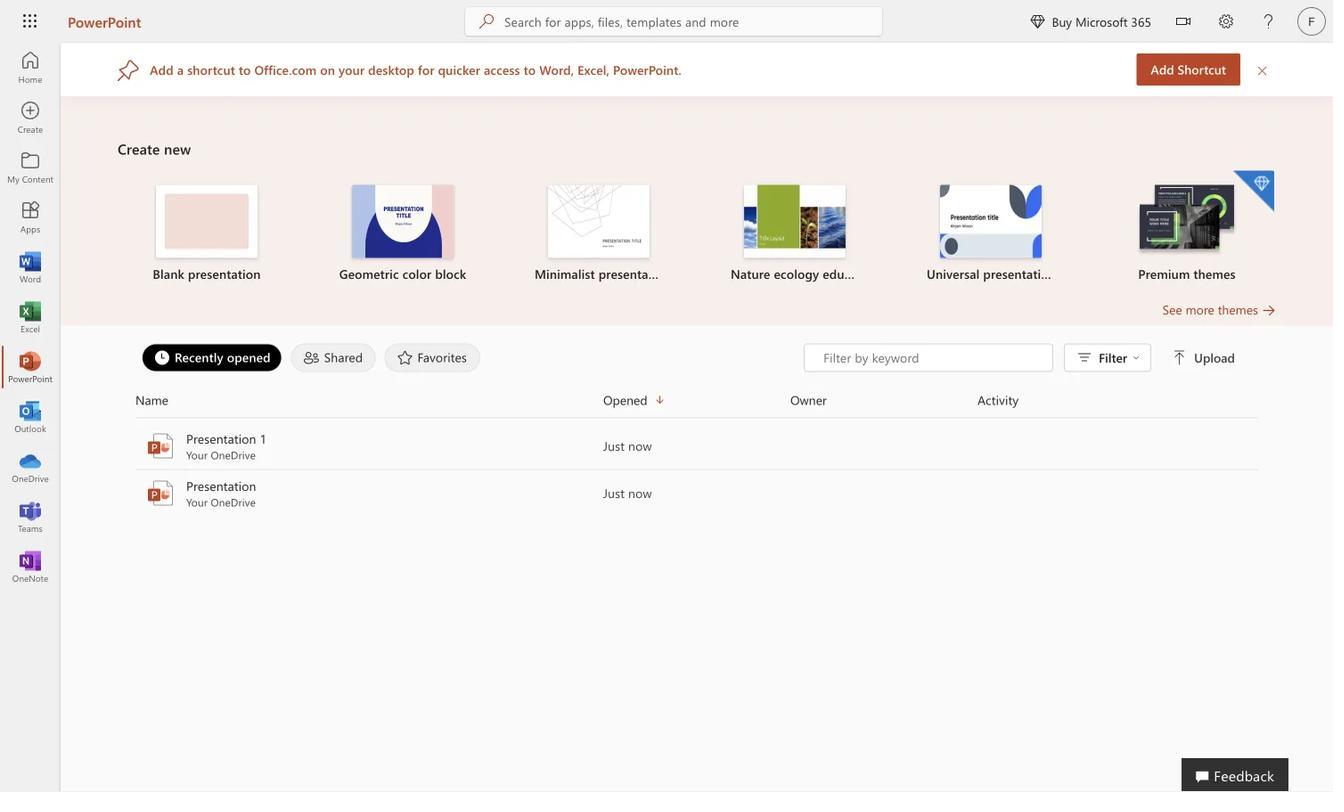 Task type: vqa. For each thing, say whether or not it's contained in the screenshot.
Name button
yes



Task type: describe. For each thing, give the bounding box(es) containing it.
premium themes
[[1139, 266, 1236, 282]]

geometric
[[339, 266, 399, 282]]

 buy microsoft 365
[[1031, 13, 1152, 29]]

onedrive inside presentation your onedrive
[[211, 495, 256, 509]]

on
[[320, 61, 335, 78]]

Search box. Suggestions appear as you type. search field
[[504, 7, 882, 36]]

new
[[164, 139, 191, 158]]

0 vertical spatial powerpoint image
[[21, 358, 39, 376]]

row containing name
[[135, 390, 1259, 419]]

powerpoint
[[68, 12, 141, 31]]

see more themes button
[[1163, 301, 1277, 319]]

just for presentation
[[603, 485, 625, 501]]

a
[[177, 61, 184, 78]]

desktop
[[368, 61, 414, 78]]

now for presentation
[[628, 485, 652, 501]]

minimalist presentation image
[[548, 185, 650, 258]]

quicker
[[438, 61, 481, 78]]

universal presentation element
[[904, 185, 1079, 283]]

365
[[1132, 13, 1152, 29]]

geometric color block element
[[316, 185, 490, 283]]


[[1133, 354, 1140, 361]]

create new
[[118, 139, 191, 158]]

universal
[[927, 266, 980, 282]]

recently
[[175, 349, 224, 365]]

access
[[484, 61, 520, 78]]

name presentation 1 cell
[[135, 430, 603, 462]]

f button
[[1291, 0, 1334, 43]]

geometric color block image
[[352, 185, 454, 258]]

premium themes element
[[1100, 171, 1275, 283]]

add shortcut
[[1151, 61, 1227, 78]]

add shortcut button
[[1137, 53, 1241, 86]]

recently opened
[[175, 349, 271, 365]]

create image
[[21, 109, 39, 127]]

just now for presentation 1
[[603, 438, 652, 454]]

1 to from the left
[[239, 61, 251, 78]]

my content image
[[21, 159, 39, 177]]

nature ecology education photo presentation element
[[708, 185, 883, 283]]

buy
[[1052, 13, 1072, 29]]


[[1173, 351, 1187, 365]]

favorites tab
[[380, 344, 485, 372]]

word,
[[539, 61, 574, 78]]

powerpoint.
[[613, 61, 682, 78]]

universal presentation image
[[940, 185, 1042, 258]]

onedrive image
[[21, 458, 39, 476]]

shortcut
[[1178, 61, 1227, 78]]

none search field inside powerpoint banner
[[465, 7, 882, 36]]

excel,
[[578, 61, 610, 78]]

name presentation cell
[[135, 477, 603, 509]]

blank
[[153, 266, 184, 282]]

presentation 1 your onedrive
[[186, 431, 267, 462]]

filter
[[1099, 349, 1128, 366]]

0 vertical spatial themes
[[1194, 266, 1236, 282]]

word image
[[21, 259, 39, 276]]

opened button
[[603, 390, 791, 410]]

premium templates diamond image
[[1234, 171, 1275, 212]]

presentation for universal presentation
[[984, 266, 1056, 282]]

activity
[[978, 392, 1019, 408]]

nature ecology education photo presentation image
[[744, 185, 846, 258]]

filter 
[[1099, 349, 1140, 366]]

powerpoint image for presentation 1
[[146, 432, 175, 460]]

feedback button
[[1182, 759, 1289, 792]]

presentation your onedrive
[[186, 478, 256, 509]]

powerpoint banner
[[0, 0, 1334, 46]]

favorites
[[418, 349, 467, 365]]

dismiss this dialog image
[[1257, 62, 1269, 77]]

for
[[418, 61, 435, 78]]

Filter by keyword text field
[[822, 349, 1044, 367]]

add for add a shortcut to office.com on your desktop for quicker access to word, excel, powerpoint.
[[150, 61, 174, 78]]

color
[[403, 266, 432, 282]]

presentation for blank presentation
[[188, 266, 261, 282]]

minimalist presentation
[[535, 266, 672, 282]]



Task type: locate. For each thing, give the bounding box(es) containing it.
1 vertical spatial your
[[186, 495, 208, 509]]

blank presentation
[[153, 266, 261, 282]]

your up presentation your onedrive
[[186, 448, 208, 462]]

recently opened element
[[142, 344, 282, 372]]

excel image
[[21, 308, 39, 326]]

 button
[[1162, 0, 1205, 46]]

f
[[1309, 14, 1315, 28]]

1 presentation from the left
[[188, 266, 261, 282]]

0 vertical spatial presentation
[[186, 431, 256, 447]]

onedrive down the presentation 1 your onedrive
[[211, 495, 256, 509]]

your
[[186, 448, 208, 462], [186, 495, 208, 509]]

see
[[1163, 301, 1183, 318]]

1 horizontal spatial presentation
[[599, 266, 672, 282]]

powerpoint image up outlook image
[[21, 358, 39, 376]]

add a shortcut to office.com on your desktop for quicker access to word, excel, powerpoint.
[[150, 61, 682, 78]]

outlook image
[[21, 408, 39, 426]]

1 now from the top
[[628, 438, 652, 454]]

office.com
[[254, 61, 317, 78]]

row
[[135, 390, 1259, 419]]

just now
[[603, 438, 652, 454], [603, 485, 652, 501]]

shortcut
[[187, 61, 235, 78]]

microsoft
[[1076, 13, 1128, 29]]

presentation down minimalist presentation image
[[599, 266, 672, 282]]

2 your from the top
[[186, 495, 208, 509]]

presentation inside the presentation 1 your onedrive
[[186, 431, 256, 447]]

1
[[260, 431, 267, 447]]

0 vertical spatial onedrive
[[211, 448, 256, 462]]

more
[[1186, 301, 1215, 318]]

shared element
[[291, 344, 376, 372]]

presentation down the presentation 1 your onedrive
[[186, 478, 256, 494]]

0 vertical spatial now
[[628, 438, 652, 454]]

2 to from the left
[[524, 61, 536, 78]]

1 horizontal spatial to
[[524, 61, 536, 78]]

onedrive
[[211, 448, 256, 462], [211, 495, 256, 509]]

0 vertical spatial your
[[186, 448, 208, 462]]

presentation inside minimalist presentation element
[[599, 266, 672, 282]]

favorites element
[[385, 344, 481, 372]]

0 vertical spatial just
[[603, 438, 625, 454]]

presentation right "blank"
[[188, 266, 261, 282]]

opened
[[603, 392, 648, 408]]

presentation for your
[[186, 478, 256, 494]]

0 vertical spatial just now
[[603, 438, 652, 454]]

feedback
[[1214, 766, 1275, 785]]

navigation
[[0, 43, 61, 592]]

premium themes image
[[1137, 185, 1238, 256]]

add inside button
[[1151, 61, 1175, 78]]

1 vertical spatial themes
[[1218, 301, 1259, 318]]

presentation left the '1'
[[186, 431, 256, 447]]

1 just from the top
[[603, 438, 625, 454]]

powerpoint image
[[21, 358, 39, 376], [146, 432, 175, 460], [146, 479, 175, 508]]

upload
[[1195, 349, 1236, 366]]

2 onedrive from the top
[[211, 495, 256, 509]]

add for add shortcut
[[1151, 61, 1175, 78]]

owner
[[791, 392, 827, 408]]

3 presentation from the left
[[984, 266, 1056, 282]]

shared
[[324, 349, 363, 365]]

name button
[[135, 390, 603, 410]]

2 now from the top
[[628, 485, 652, 501]]

powerpoint image left presentation your onedrive
[[146, 479, 175, 508]]

1 add from the left
[[1151, 61, 1175, 78]]

themes
[[1194, 266, 1236, 282], [1218, 301, 1259, 318]]

blank presentation element
[[119, 185, 294, 283]]

 upload
[[1173, 349, 1236, 366]]

a2hs image
[[118, 58, 139, 81]]

1 vertical spatial powerpoint image
[[146, 432, 175, 460]]

powerpoint image inside name presentation 1 "cell"
[[146, 432, 175, 460]]

powerpoint image down the name at the left of the page
[[146, 432, 175, 460]]

owner button
[[791, 390, 978, 410]]

shared tab
[[287, 344, 380, 372]]

just now for presentation
[[603, 485, 652, 501]]

1 horizontal spatial add
[[1151, 61, 1175, 78]]

1 vertical spatial just now
[[603, 485, 652, 501]]

block
[[435, 266, 466, 282]]

presentation for 1
[[186, 431, 256, 447]]

presentation down universal presentation image
[[984, 266, 1056, 282]]

2 presentation from the top
[[186, 478, 256, 494]]

add
[[1151, 61, 1175, 78], [150, 61, 174, 78]]

your down the presentation 1 your onedrive
[[186, 495, 208, 509]]

1 onedrive from the top
[[211, 448, 256, 462]]

tab list containing recently opened
[[137, 344, 804, 372]]

your
[[339, 61, 365, 78]]

0 horizontal spatial to
[[239, 61, 251, 78]]

activity, column 4 of 4 column header
[[978, 390, 1259, 410]]

your inside the presentation 1 your onedrive
[[186, 448, 208, 462]]

geometric color block
[[339, 266, 466, 282]]

tab list
[[137, 344, 804, 372]]

themes right more
[[1218, 301, 1259, 318]]

to right shortcut
[[239, 61, 251, 78]]

onenote image
[[21, 558, 39, 576]]

your inside presentation your onedrive
[[186, 495, 208, 509]]

to left word,
[[524, 61, 536, 78]]

presentation
[[188, 266, 261, 282], [599, 266, 672, 282], [984, 266, 1056, 282]]

recently opened tab
[[137, 344, 287, 372]]

1 vertical spatial now
[[628, 485, 652, 501]]

onedrive inside the presentation 1 your onedrive
[[211, 448, 256, 462]]

name
[[135, 392, 168, 408]]

2 add from the left
[[150, 61, 174, 78]]


[[1177, 14, 1191, 29]]

presentation inside cell
[[186, 478, 256, 494]]


[[1031, 14, 1045, 29]]

premium
[[1139, 266, 1190, 282]]

add left a
[[150, 61, 174, 78]]

2 vertical spatial powerpoint image
[[146, 479, 175, 508]]

2 just now from the top
[[603, 485, 652, 501]]

now
[[628, 438, 652, 454], [628, 485, 652, 501]]

2 horizontal spatial presentation
[[984, 266, 1056, 282]]

presentation inside universal presentation element
[[984, 266, 1056, 282]]

onedrive up presentation your onedrive
[[211, 448, 256, 462]]

powerpoint image for presentation
[[146, 479, 175, 508]]

themes up "see more themes"
[[1194, 266, 1236, 282]]

1 presentation from the top
[[186, 431, 256, 447]]

themes inside button
[[1218, 301, 1259, 318]]

2 just from the top
[[603, 485, 625, 501]]

0 horizontal spatial presentation
[[188, 266, 261, 282]]

just
[[603, 438, 625, 454], [603, 485, 625, 501]]

see more themes
[[1163, 301, 1259, 318]]

minimalist
[[535, 266, 595, 282]]

displaying 2 out of 2 files. status
[[804, 344, 1239, 372]]

create
[[118, 139, 160, 158]]

presentation
[[186, 431, 256, 447], [186, 478, 256, 494]]

2 presentation from the left
[[599, 266, 672, 282]]

now for presentation 1
[[628, 438, 652, 454]]

to
[[239, 61, 251, 78], [524, 61, 536, 78]]

1 vertical spatial just
[[603, 485, 625, 501]]

1 just now from the top
[[603, 438, 652, 454]]

powerpoint image inside "name presentation" cell
[[146, 479, 175, 508]]

presentation for minimalist presentation
[[599, 266, 672, 282]]

0 horizontal spatial add
[[150, 61, 174, 78]]

teams image
[[21, 508, 39, 526]]

None search field
[[465, 7, 882, 36]]

presentation inside blank presentation element
[[188, 266, 261, 282]]

opened
[[227, 349, 271, 365]]

home image
[[21, 59, 39, 77]]

1 your from the top
[[186, 448, 208, 462]]

just for presentation 1
[[603, 438, 625, 454]]

1 vertical spatial onedrive
[[211, 495, 256, 509]]

minimalist presentation element
[[512, 185, 686, 283]]

1 vertical spatial presentation
[[186, 478, 256, 494]]

universal presentation
[[927, 266, 1056, 282]]

apps image
[[21, 209, 39, 226]]

add left shortcut
[[1151, 61, 1175, 78]]



